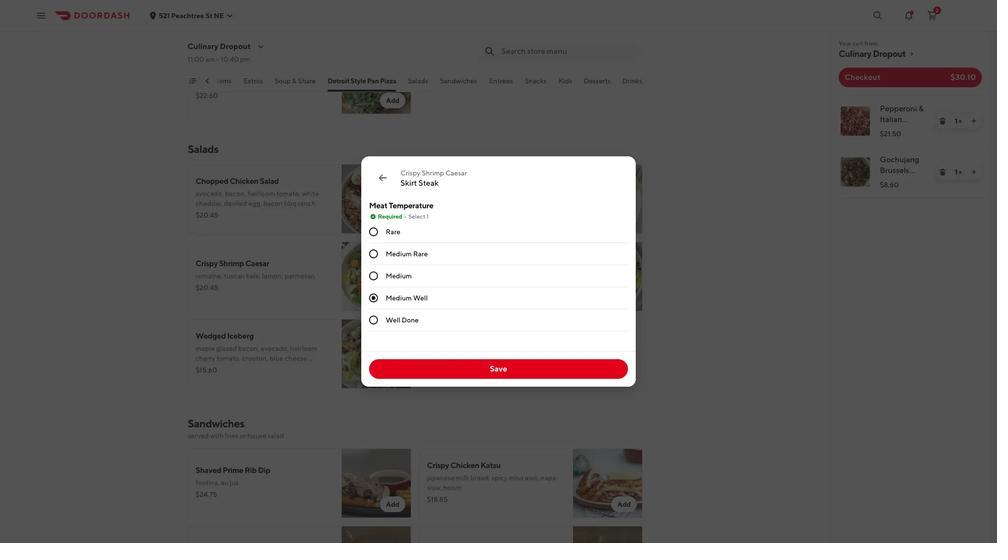 Task type: describe. For each thing, give the bounding box(es) containing it.
prime
[[223, 466, 243, 475]]

bartlett
[[427, 190, 451, 198]]

1 $20.45 from the top
[[196, 14, 219, 22]]

0 horizontal spatial culinary dropout
[[188, 42, 251, 51]]

milk
[[456, 474, 469, 482]]

house
[[248, 432, 267, 440]]

parmesan
[[285, 272, 315, 280]]

cheddar, inside chopped chicken salad avocado, bacon, heirloom tomato, white cheddar, deviled egg, bacon bbq ranch $20.45
[[196, 200, 223, 208]]

ancient
[[469, 190, 492, 198]]

alfredo,
[[241, 70, 265, 78]]

pear,
[[452, 190, 468, 198]]

temperature
[[389, 201, 434, 210]]

521 peachtree st ne
[[159, 12, 224, 19]]

0 horizontal spatial dropout
[[220, 42, 251, 51]]

romaine,
[[196, 272, 223, 280]]

miso
[[509, 474, 524, 482]]

shrimp for steak
[[422, 169, 444, 177]]

detroit
[[328, 77, 350, 85]]

wedged iceberg maple glazed bacon, avocado, heirloom cherry tomato, crouton, blue cheese dressing
[[196, 332, 318, 372]]

brussels
[[881, 166, 910, 175]]

drinks
[[623, 77, 643, 85]]

dialog containing skirt steak
[[362, 157, 636, 387]]

0 horizontal spatial pepperoni & italian sausage pizza image
[[574, 0, 643, 37]]

white inside chopped chicken salad avocado, bacon, heirloom tomato, white cheddar, deviled egg, bacon bbq ranch $20.45
[[302, 190, 319, 198]]

hoisin
[[444, 484, 462, 492]]

jus
[[230, 479, 239, 487]]

black
[[196, 57, 215, 66]]

pistachio,
[[533, 190, 563, 198]]

add button for shaved prime rib dip
[[380, 497, 406, 513]]

remove item from cart image for gochujang brussels sprouts
[[940, 168, 947, 176]]

butternut squash & kale image
[[574, 164, 643, 234]]

$9.15
[[427, 284, 444, 292]]

grains,
[[494, 190, 514, 198]]

japanese
[[427, 474, 455, 482]]

pizza for pan
[[381, 77, 397, 85]]

pepperoni & italian sausage pizza
[[881, 104, 924, 146]]

0 horizontal spatial salads
[[188, 143, 219, 156]]

cheap house salad image
[[574, 242, 643, 312]]

ne
[[214, 12, 224, 19]]

culinary dropout link
[[839, 48, 983, 60]]

st
[[206, 12, 213, 19]]

add button for black truffle mushroom pizza
[[380, 93, 406, 108]]

shaved prime rib dip fontina, au jus $24.75
[[196, 466, 270, 499]]

1 inside meat temperature group
[[427, 213, 429, 220]]

white inside butternut squash & kale bartlett pear, ancient grains, date, pistachio, toasted mulberry, white cheddar, maple tahini vinaigrette
[[483, 200, 500, 208]]

well done
[[386, 316, 419, 324]]

culinary dropout inside culinary dropout 'link'
[[839, 49, 907, 59]]

onion
[[222, 70, 239, 78]]

medium for medium rare
[[386, 250, 412, 258]]

heirloom inside chopped chicken salad avocado, bacon, heirloom tomato, white cheddar, deviled egg, bacon bbq ranch $20.45
[[248, 190, 275, 198]]

Medium Rare radio
[[369, 250, 378, 259]]

glazed
[[216, 345, 237, 353]]

gochujang brussels sprouts image
[[841, 157, 871, 187]]

Item Search search field
[[502, 46, 635, 57]]

add button for crispy chicken katsu
[[612, 497, 637, 513]]

11:00
[[188, 55, 205, 63]]

pizza inside pepperoni & italian sausage pizza
[[881, 136, 900, 146]]

medium for medium well
[[386, 294, 412, 302]]

house
[[452, 259, 474, 268]]

521 peachtree st ne button
[[149, 12, 234, 19]]

rib
[[245, 466, 257, 475]]

sandwiches for sandwiches served with fries or house salad
[[188, 418, 245, 430]]

vinaigrette
[[446, 210, 480, 217]]

shaved prime rib dip image
[[342, 449, 412, 519]]

& for pepperoni
[[919, 104, 924, 113]]

bacon
[[264, 200, 283, 208]]

soup
[[275, 77, 291, 85]]

chicken for chopped
[[230, 177, 259, 186]]

aioli,
[[525, 474, 540, 482]]

mozzarella
[[266, 70, 299, 78]]

kale,
[[246, 272, 261, 280]]

add for black truffle mushroom pizza
[[386, 97, 400, 105]]

napa
[[541, 474, 557, 482]]

soup & share button
[[275, 76, 316, 92]]

snacks
[[526, 77, 547, 85]]

sprouts
[[881, 177, 908, 186]]

1 × for gochujang brussels sprouts
[[956, 168, 963, 176]]

salads button
[[409, 76, 429, 92]]

avocado, inside wedged iceberg maple glazed bacon, avocado, heirloom cherry tomato, crouton, blue cheese dressing
[[261, 345, 289, 353]]

shaved
[[196, 466, 221, 475]]

salad for house
[[476, 259, 495, 268]]

crispy chicken katsu image
[[574, 449, 643, 519]]

× for pepperoni & italian sausage pizza
[[960, 117, 963, 125]]

pepperoni
[[881, 104, 918, 113]]

items
[[215, 77, 232, 85]]

-
[[217, 55, 220, 63]]

• select 1
[[404, 213, 429, 220]]

extras
[[244, 77, 263, 85]]

salad
[[268, 432, 284, 440]]

& for soup
[[293, 77, 297, 85]]

crispy shrimp caesar romaine, tuscan kale, lemon, parmesan $20.45
[[196, 259, 315, 292]]

chopped chicken salad avocado, bacon, heirloom tomato, white cheddar, deviled egg, bacon bbq ranch $20.45
[[196, 177, 319, 219]]

1 × for pepperoni & italian sausage pizza
[[956, 117, 963, 125]]

medium for medium
[[386, 272, 412, 280]]

fries
[[225, 432, 239, 440]]

culinary inside 'link'
[[839, 49, 872, 59]]

your cart from
[[839, 40, 878, 47]]

your
[[839, 40, 852, 47]]

crouton,
[[242, 355, 268, 363]]

save
[[490, 365, 508, 374]]

caesar for tuscan
[[246, 259, 269, 268]]

meat temperature
[[369, 201, 434, 210]]

crispy chicken katsu japanese milk bread, spicy miso aioli, napa slaw, hoisin $18.85
[[427, 461, 557, 504]]

medium well
[[386, 294, 428, 302]]

1 vertical spatial well
[[386, 316, 401, 324]]

the m.a.c. burger image
[[342, 526, 412, 544]]

pan
[[368, 77, 379, 85]]

crispy for skirt
[[401, 169, 421, 177]]

toasted
[[427, 200, 451, 208]]

2 items, open order cart image
[[927, 10, 939, 21]]

ranch
[[298, 200, 316, 208]]

add one to cart image for gochujang brussels sprouts
[[971, 168, 979, 176]]

1 horizontal spatial well
[[414, 294, 428, 302]]

detroit style pan pizza
[[328, 77, 397, 85]]

medium rare
[[386, 250, 428, 258]]

add button for chopped chicken salad
[[380, 212, 406, 228]]

pizza for mushroom
[[279, 57, 298, 66]]



Task type: locate. For each thing, give the bounding box(es) containing it.
tahini
[[427, 210, 445, 217]]

Medium radio
[[369, 272, 378, 281]]

heirloom inside wedged iceberg maple glazed bacon, avocado, heirloom cherry tomato, crouton, blue cheese dressing
[[290, 345, 318, 353]]

avocado, inside chopped chicken salad avocado, bacon, heirloom tomato, white cheddar, deviled egg, bacon bbq ranch $20.45
[[196, 190, 224, 198]]

bacon, up crouton,
[[238, 345, 259, 353]]

caesar inside crispy shrimp caesar romaine, tuscan kale, lemon, parmesan $20.45
[[246, 259, 269, 268]]

soup & share
[[275, 77, 316, 85]]

2 vertical spatial $20.45
[[196, 284, 219, 292]]

0 vertical spatial well
[[414, 294, 428, 302]]

black truffle mushroom pizza image
[[342, 45, 412, 114]]

sandwiches right salads button
[[441, 77, 478, 85]]

maple down the pistachio,
[[530, 200, 549, 208]]

sandwiches button
[[441, 76, 478, 92]]

2 × from the top
[[960, 168, 963, 176]]

salads left sandwiches button
[[409, 77, 429, 85]]

rare down required
[[386, 228, 401, 236]]

0 horizontal spatial pizza
[[279, 57, 298, 66]]

culinary up 11:00
[[188, 42, 219, 51]]

caesar up pear,
[[446, 169, 467, 177]]

1 horizontal spatial cheddar,
[[502, 200, 529, 208]]

butternut
[[427, 177, 462, 186]]

1 horizontal spatial salads
[[409, 77, 429, 85]]

crispy for romaine,
[[196, 259, 218, 268]]

bacon, inside chopped chicken salad avocado, bacon, heirloom tomato, white cheddar, deviled egg, bacon bbq ranch $20.45
[[225, 190, 246, 198]]

list
[[832, 95, 991, 198]]

sandwiches for sandwiches
[[441, 77, 478, 85]]

steak
[[419, 179, 439, 188]]

tomato, up bbq
[[277, 190, 301, 198]]

add for wedged iceberg
[[386, 371, 400, 379]]

pizza inside the black truffle mushroom pizza smoked onion alfredo, mozzarella cheese, arugula $22.60
[[279, 57, 298, 66]]

0 vertical spatial pepperoni & italian sausage pizza image
[[574, 0, 643, 37]]

bacon, inside wedged iceberg maple glazed bacon, avocado, heirloom cherry tomato, crouton, blue cheese dressing
[[238, 345, 259, 353]]

1 horizontal spatial pizza
[[381, 77, 397, 85]]

bacon, for iceberg
[[238, 345, 259, 353]]

1 horizontal spatial white
[[483, 200, 500, 208]]

1 vertical spatial remove item from cart image
[[940, 168, 947, 176]]

add for chopped chicken salad
[[386, 216, 400, 224]]

culinary dropout up 11:00 am - 10:40 pm
[[188, 42, 251, 51]]

wedged iceberg image
[[342, 319, 412, 389]]

$22.60
[[196, 92, 218, 100]]

& inside button
[[293, 77, 297, 85]]

crispy inside crispy shrimp caesar skirt steak
[[401, 169, 421, 177]]

1 vertical spatial 1
[[956, 168, 958, 176]]

pm
[[241, 55, 251, 63]]

cheap
[[427, 259, 450, 268]]

pizza
[[279, 57, 298, 66], [381, 77, 397, 85], [881, 136, 900, 146]]

chicken up "milk"
[[451, 461, 480, 471]]

crispy inside crispy shrimp caesar romaine, tuscan kale, lemon, parmesan $20.45
[[196, 259, 218, 268]]

0 horizontal spatial culinary
[[188, 42, 219, 51]]

0 horizontal spatial caesar
[[246, 259, 269, 268]]

0 vertical spatial rare
[[386, 228, 401, 236]]

0 horizontal spatial crispy
[[196, 259, 218, 268]]

cheddar, down the chopped at top left
[[196, 200, 223, 208]]

1 vertical spatial salad
[[476, 259, 495, 268]]

maple
[[530, 200, 549, 208], [196, 345, 215, 353]]

521
[[159, 12, 170, 19]]

0 vertical spatial sandwiches
[[441, 77, 478, 85]]

& right soup
[[293, 77, 297, 85]]

meat
[[369, 201, 388, 210]]

dropout inside 'link'
[[874, 49, 907, 59]]

0 vertical spatial pizza
[[279, 57, 298, 66]]

1 vertical spatial rare
[[414, 250, 428, 258]]

pizza right pan
[[381, 77, 397, 85]]

tomato, inside wedged iceberg maple glazed bacon, avocado, heirloom cherry tomato, crouton, blue cheese dressing
[[217, 355, 241, 363]]

0 vertical spatial medium
[[386, 250, 412, 258]]

1 horizontal spatial culinary
[[839, 49, 872, 59]]

sandwiches inside the sandwiches served with fries or house salad
[[188, 418, 245, 430]]

dropout
[[220, 42, 251, 51], [874, 49, 907, 59]]

chopped
[[196, 177, 228, 186]]

maple inside butternut squash & kale bartlett pear, ancient grains, date, pistachio, toasted mulberry, white cheddar, maple tahini vinaigrette
[[530, 200, 549, 208]]

1 vertical spatial maple
[[196, 345, 215, 353]]

1 horizontal spatial heirloom
[[290, 345, 318, 353]]

egg,
[[249, 200, 262, 208]]

1 horizontal spatial caesar
[[446, 169, 467, 177]]

sandwiches up with
[[188, 418, 245, 430]]

drinks button
[[623, 76, 643, 92]]

scroll menu navigation left image
[[204, 77, 211, 85]]

pepperoni & italian sausage pizza image inside 'list'
[[841, 106, 871, 136]]

remove item from cart image right gochujang brussels sprouts $8.60
[[940, 168, 947, 176]]

$20.45 inside chopped chicken salad avocado, bacon, heirloom tomato, white cheddar, deviled egg, bacon bbq ranch $20.45
[[196, 211, 219, 219]]

0 vertical spatial $20.45
[[196, 14, 219, 22]]

crispy up japanese on the bottom
[[427, 461, 449, 471]]

1 horizontal spatial dropout
[[874, 49, 907, 59]]

add one to cart image for pepperoni & italian sausage pizza
[[971, 117, 979, 125]]

1 vertical spatial chicken
[[451, 461, 480, 471]]

& right pepperoni
[[919, 104, 924, 113]]

1 ×
[[956, 117, 963, 125], [956, 168, 963, 176]]

0 vertical spatial chicken
[[230, 177, 259, 186]]

add button
[[380, 93, 406, 108], [380, 212, 406, 228], [380, 290, 406, 306], [380, 367, 406, 383], [380, 497, 406, 513], [612, 497, 637, 513]]

1 horizontal spatial pepperoni & italian sausage pizza image
[[841, 106, 871, 136]]

white down ancient
[[483, 200, 500, 208]]

the pub burger image
[[574, 526, 643, 544]]

0 vertical spatial add one to cart image
[[971, 117, 979, 125]]

2 horizontal spatial crispy
[[427, 461, 449, 471]]

0 horizontal spatial sandwiches
[[188, 418, 245, 430]]

pizza down sausage
[[881, 136, 900, 146]]

1 horizontal spatial shrimp
[[422, 169, 444, 177]]

1 vertical spatial caesar
[[246, 259, 269, 268]]

sausage
[[881, 126, 911, 135]]

cheddar, down date,
[[502, 200, 529, 208]]

0 vertical spatial 1 ×
[[956, 117, 963, 125]]

1 horizontal spatial &
[[490, 177, 495, 186]]

1 add one to cart image from the top
[[971, 117, 979, 125]]

1 horizontal spatial sandwiches
[[441, 77, 478, 85]]

0 vertical spatial bacon,
[[225, 190, 246, 198]]

notification bell image
[[904, 10, 916, 21]]

2 vertical spatial pizza
[[881, 136, 900, 146]]

popular items
[[189, 77, 232, 85]]

well down $9.15
[[414, 294, 428, 302]]

slaw,
[[427, 484, 442, 492]]

1 1 × from the top
[[956, 117, 963, 125]]

served
[[188, 432, 209, 440]]

cart
[[853, 40, 864, 47]]

extras button
[[244, 76, 263, 92]]

black truffle mushroom pizza smoked onion alfredo, mozzarella cheese, arugula $22.60
[[196, 57, 325, 100]]

crispy up romaine,
[[196, 259, 218, 268]]

1 horizontal spatial crispy
[[401, 169, 421, 177]]

1 horizontal spatial maple
[[530, 200, 549, 208]]

shrimp inside crispy shrimp caesar romaine, tuscan kale, lemon, parmesan $20.45
[[219, 259, 244, 268]]

2 horizontal spatial pizza
[[881, 136, 900, 146]]

skirt
[[401, 179, 417, 188]]

cheddar,
[[196, 200, 223, 208], [502, 200, 529, 208]]

cherry
[[196, 355, 216, 363]]

1 vertical spatial salads
[[188, 143, 219, 156]]

sandwiches served with fries or house salad
[[188, 418, 284, 440]]

0 vertical spatial &
[[293, 77, 297, 85]]

1 remove item from cart image from the top
[[940, 117, 947, 125]]

1 horizontal spatial culinary dropout
[[839, 49, 907, 59]]

0 vertical spatial 1
[[956, 117, 958, 125]]

$20.45 inside crispy shrimp caesar romaine, tuscan kale, lemon, parmesan $20.45
[[196, 284, 219, 292]]

1 vertical spatial crispy
[[196, 259, 218, 268]]

10:40
[[221, 55, 239, 63]]

remove item from cart image
[[940, 117, 947, 125], [940, 168, 947, 176]]

0 horizontal spatial white
[[302, 190, 319, 198]]

1 vertical spatial add one to cart image
[[971, 168, 979, 176]]

0 vertical spatial shrimp
[[422, 169, 444, 177]]

dip
[[258, 466, 270, 475]]

gochujang brussels sprouts $8.60
[[881, 155, 920, 189]]

salad inside chopped chicken salad avocado, bacon, heirloom tomato, white cheddar, deviled egg, bacon bbq ranch $20.45
[[260, 177, 279, 186]]

0 vertical spatial ×
[[960, 117, 963, 125]]

salad right house
[[476, 259, 495, 268]]

avocado, down the chopped at top left
[[196, 190, 224, 198]]

$17.20
[[427, 211, 447, 219]]

dropout up 10:40
[[220, 42, 251, 51]]

2 remove item from cart image from the top
[[940, 168, 947, 176]]

0 horizontal spatial salad
[[260, 177, 279, 186]]

truffle
[[216, 57, 239, 66]]

add button for wedged iceberg
[[380, 367, 406, 383]]

add for crispy chicken katsu
[[618, 501, 631, 509]]

cheese,
[[301, 70, 325, 78]]

1 vertical spatial pepperoni & italian sausage pizza image
[[841, 106, 871, 136]]

from
[[865, 40, 878, 47]]

salads up the chopped at top left
[[188, 143, 219, 156]]

or
[[240, 432, 246, 440]]

0 horizontal spatial tomato,
[[217, 355, 241, 363]]

required
[[378, 213, 402, 220]]

caesar for steak
[[446, 169, 467, 177]]

1 vertical spatial sandwiches
[[188, 418, 245, 430]]

1 vertical spatial shrimp
[[219, 259, 244, 268]]

0 vertical spatial caesar
[[446, 169, 467, 177]]

0 vertical spatial white
[[302, 190, 319, 198]]

popular
[[189, 77, 213, 85]]

dropout down from
[[874, 49, 907, 59]]

2 1 × from the top
[[956, 168, 963, 176]]

shrimp inside crispy shrimp caesar skirt steak
[[422, 169, 444, 177]]

0 horizontal spatial maple
[[196, 345, 215, 353]]

cheap house salad
[[427, 259, 495, 268]]

remove item from cart image right pepperoni & italian sausage pizza
[[940, 117, 947, 125]]

desserts
[[585, 77, 612, 85]]

caesar up kale,
[[246, 259, 269, 268]]

0 vertical spatial salads
[[409, 77, 429, 85]]

1 horizontal spatial avocado,
[[261, 345, 289, 353]]

add one to cart image
[[971, 117, 979, 125], [971, 168, 979, 176]]

shrimp up tuscan
[[219, 259, 244, 268]]

0 horizontal spatial well
[[386, 316, 401, 324]]

medium
[[386, 250, 412, 258], [386, 272, 412, 280], [386, 294, 412, 302]]

add button for crispy shrimp caesar
[[380, 290, 406, 306]]

Well Done radio
[[369, 316, 378, 325]]

bread,
[[471, 474, 491, 482]]

& inside pepperoni & italian sausage pizza
[[919, 104, 924, 113]]

2 vertical spatial &
[[490, 177, 495, 186]]

add for crispy shrimp caesar
[[386, 294, 400, 302]]

0 vertical spatial remove item from cart image
[[940, 117, 947, 125]]

squash
[[463, 177, 488, 186]]

rare up "cheap"
[[414, 250, 428, 258]]

back image
[[377, 172, 389, 184]]

au
[[221, 479, 229, 487]]

0 horizontal spatial shrimp
[[219, 259, 244, 268]]

cheddar, inside butternut squash & kale bartlett pear, ancient grains, date, pistachio, toasted mulberry, white cheddar, maple tahini vinaigrette
[[502, 200, 529, 208]]

tomato, down glazed
[[217, 355, 241, 363]]

medium up 'medium well'
[[386, 272, 412, 280]]

maple up cherry
[[196, 345, 215, 353]]

2 $20.45 from the top
[[196, 211, 219, 219]]

$21.50
[[881, 130, 902, 138]]

maple inside wedged iceberg maple glazed bacon, avocado, heirloom cherry tomato, crouton, blue cheese dressing
[[196, 345, 215, 353]]

1 vertical spatial avocado,
[[261, 345, 289, 353]]

chicken up deviled
[[230, 177, 259, 186]]

11:00 am - 10:40 pm
[[188, 55, 251, 63]]

Medium Well radio
[[369, 294, 378, 303]]

× for gochujang brussels sprouts
[[960, 168, 963, 176]]

0 vertical spatial avocado,
[[196, 190, 224, 198]]

$20.45
[[196, 14, 219, 22], [196, 211, 219, 219], [196, 284, 219, 292]]

heirloom up cheese
[[290, 345, 318, 353]]

dialog
[[362, 157, 636, 387]]

0 horizontal spatial chicken
[[230, 177, 259, 186]]

kale
[[496, 177, 512, 186]]

katsu
[[481, 461, 501, 471]]

2 medium from the top
[[386, 272, 412, 280]]

salad for chicken
[[260, 177, 279, 186]]

style
[[351, 77, 367, 85]]

desserts button
[[585, 76, 612, 92]]

1 for pepperoni & italian sausage pizza
[[956, 117, 958, 125]]

entrees
[[490, 77, 514, 85]]

am
[[206, 55, 215, 63]]

0 vertical spatial tomato,
[[277, 190, 301, 198]]

1 vertical spatial white
[[483, 200, 500, 208]]

1 vertical spatial pizza
[[381, 77, 397, 85]]

salad up bacon
[[260, 177, 279, 186]]

italian
[[881, 115, 903, 124]]

tomato, inside chopped chicken salad avocado, bacon, heirloom tomato, white cheddar, deviled egg, bacon bbq ranch $20.45
[[277, 190, 301, 198]]

salad
[[260, 177, 279, 186], [476, 259, 495, 268]]

add for shaved prime rib dip
[[386, 501, 400, 509]]

arugula
[[196, 80, 219, 88]]

1 × from the top
[[960, 117, 963, 125]]

with
[[210, 432, 224, 440]]

1 for gochujang brussels sprouts
[[956, 168, 958, 176]]

caesar inside crispy shrimp caesar skirt steak
[[446, 169, 467, 177]]

1 horizontal spatial rare
[[414, 250, 428, 258]]

pizza up mozzarella
[[279, 57, 298, 66]]

$8.60
[[881, 181, 900, 189]]

chicken
[[230, 177, 259, 186], [451, 461, 480, 471]]

3 $20.45 from the top
[[196, 284, 219, 292]]

0 vertical spatial maple
[[530, 200, 549, 208]]

0 vertical spatial heirloom
[[248, 190, 275, 198]]

1 vertical spatial bacon,
[[238, 345, 259, 353]]

2
[[937, 7, 940, 13]]

0 horizontal spatial rare
[[386, 228, 401, 236]]

1 vertical spatial medium
[[386, 272, 412, 280]]

blue
[[270, 355, 284, 363]]

& inside butternut squash & kale bartlett pear, ancient grains, date, pistachio, toasted mulberry, white cheddar, maple tahini vinaigrette
[[490, 177, 495, 186]]

snacks button
[[526, 76, 547, 92]]

bacon, for chicken
[[225, 190, 246, 198]]

2 horizontal spatial &
[[919, 104, 924, 113]]

0 horizontal spatial &
[[293, 77, 297, 85]]

cheese pizza image
[[342, 0, 412, 37]]

avocado,
[[196, 190, 224, 198], [261, 345, 289, 353]]

lemon,
[[262, 272, 283, 280]]

save button
[[369, 360, 629, 379]]

Rare radio
[[369, 228, 378, 236]]

heirloom up egg,
[[248, 190, 275, 198]]

crispy up the 'skirt'
[[401, 169, 421, 177]]

1 vertical spatial tomato,
[[217, 355, 241, 363]]

crispy shrimp caesar image
[[342, 242, 412, 312]]

gochujang
[[881, 155, 920, 164]]

1 vertical spatial &
[[919, 104, 924, 113]]

shrimp up steak
[[422, 169, 444, 177]]

1 horizontal spatial tomato,
[[277, 190, 301, 198]]

0 horizontal spatial cheddar,
[[196, 200, 223, 208]]

1
[[956, 117, 958, 125], [956, 168, 958, 176], [427, 213, 429, 220]]

chicken inside crispy chicken katsu japanese milk bread, spicy miso aioli, napa slaw, hoisin $18.85
[[451, 461, 480, 471]]

2 vertical spatial medium
[[386, 294, 412, 302]]

0 vertical spatial salad
[[260, 177, 279, 186]]

1 vertical spatial $20.45
[[196, 211, 219, 219]]

0 vertical spatial crispy
[[401, 169, 421, 177]]

tomato,
[[277, 190, 301, 198], [217, 355, 241, 363]]

list containing pepperoni & italian sausage pizza
[[832, 95, 991, 198]]

1 vertical spatial 1 ×
[[956, 168, 963, 176]]

wedged
[[196, 332, 226, 341]]

peachtree
[[171, 12, 204, 19]]

1 medium from the top
[[386, 250, 412, 258]]

2 cheddar, from the left
[[502, 200, 529, 208]]

1 horizontal spatial chicken
[[451, 461, 480, 471]]

kids button
[[559, 76, 573, 92]]

heirloom
[[248, 190, 275, 198], [290, 345, 318, 353]]

remove item from cart image for pepperoni & italian sausage pizza
[[940, 117, 947, 125]]

1 horizontal spatial salad
[[476, 259, 495, 268]]

chopped chicken salad image
[[342, 164, 412, 234]]

avocado, up blue
[[261, 345, 289, 353]]

1 cheddar, from the left
[[196, 200, 223, 208]]

crispy for japanese
[[427, 461, 449, 471]]

0 horizontal spatial heirloom
[[248, 190, 275, 198]]

culinary dropout
[[188, 42, 251, 51], [839, 49, 907, 59]]

0 horizontal spatial avocado,
[[196, 190, 224, 198]]

meat temperature group
[[369, 201, 629, 332]]

1 vertical spatial ×
[[960, 168, 963, 176]]

open menu image
[[35, 10, 47, 21]]

shrimp for tuscan
[[219, 259, 244, 268]]

culinary dropout down from
[[839, 49, 907, 59]]

medium up well done
[[386, 294, 412, 302]]

1 vertical spatial heirloom
[[290, 345, 318, 353]]

crispy inside crispy chicken katsu japanese milk bread, spicy miso aioli, napa slaw, hoisin $18.85
[[427, 461, 449, 471]]

white up ranch
[[302, 190, 319, 198]]

deviled
[[224, 200, 247, 208]]

chicken for crispy
[[451, 461, 480, 471]]

medium right medium rare option
[[386, 250, 412, 258]]

& left 'kale'
[[490, 177, 495, 186]]

caesar
[[446, 169, 467, 177], [246, 259, 269, 268]]

well left 'done'
[[386, 316, 401, 324]]

pepperoni & italian sausage pizza image
[[574, 0, 643, 37], [841, 106, 871, 136]]

culinary down cart
[[839, 49, 872, 59]]

2 vertical spatial crispy
[[427, 461, 449, 471]]

culinary
[[188, 42, 219, 51], [839, 49, 872, 59]]

chicken inside chopped chicken salad avocado, bacon, heirloom tomato, white cheddar, deviled egg, bacon bbq ranch $20.45
[[230, 177, 259, 186]]

2 add one to cart image from the top
[[971, 168, 979, 176]]

bacon, up deviled
[[225, 190, 246, 198]]

3 medium from the top
[[386, 294, 412, 302]]



Task type: vqa. For each thing, say whether or not it's contained in the screenshot.
And within Tostada Ceviche de Camarón/Shrimp Ceviche Tostada Ceviche de camarón curtido al limón, cebolla blanca, tomate y chile picado. Lime tanned shrimp ceviche, onion.tomato and minced chili.
no



